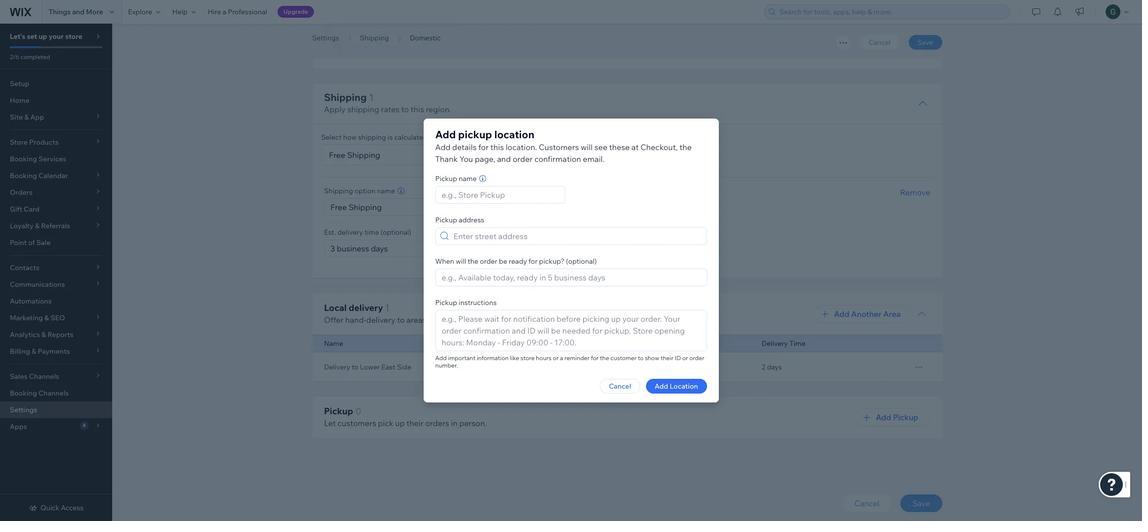 Task type: vqa. For each thing, say whether or not it's contained in the screenshot.
Booking for Booking Services
yes



Task type: describe. For each thing, give the bounding box(es) containing it.
east
[[381, 363, 395, 372]]

add for the
[[324, 20, 339, 30]]

pickup
[[458, 128, 492, 141]]

e.g., 3 - 5 business days field
[[327, 240, 456, 257]]

states
[[375, 42, 399, 52]]

store for like
[[520, 354, 535, 362]]

in inside pickup 0 let customers pick up their orders in person.
[[451, 418, 458, 428]]

the up united
[[341, 20, 353, 30]]

est.
[[324, 228, 336, 237]]

another
[[851, 309, 881, 319]]

remove button
[[900, 187, 930, 198]]

for inside add important information like store hours or a reminder for the customer to show their id or order number.
[[591, 354, 599, 362]]

shipping link
[[355, 33, 394, 43]]

booking services
[[10, 154, 66, 163]]

0
[[356, 406, 361, 417]]

up inside pickup 0 let customers pick up their orders in person.
[[395, 418, 405, 428]]

hours
[[536, 354, 551, 362]]

pickup inside button
[[893, 413, 918, 422]]

when
[[435, 257, 454, 266]]

add for pickup
[[876, 413, 891, 422]]

location
[[494, 128, 534, 141]]

local delivery 1 offer hand-delivery to areas within this region.
[[324, 302, 493, 325]]

the inside add important information like store hours or a reminder for the customer to show their id or order number.
[[600, 354, 609, 362]]

time
[[364, 228, 379, 237]]

to left lower
[[352, 363, 358, 372]]

region. inside the "local delivery 1 offer hand-delivery to areas within this region."
[[467, 315, 493, 325]]

orders
[[425, 418, 449, 428]]

delivery for delivery to lower east side
[[324, 363, 350, 372]]

channels
[[39, 389, 69, 398]]

arrow up outline image
[[918, 98, 928, 108]]

this up domestic
[[410, 20, 424, 30]]

the down $
[[468, 257, 478, 266]]

cancel for cancel "button" to the bottom
[[854, 499, 879, 508]]

54 states  - edit button
[[401, 41, 471, 53]]

quick access
[[41, 503, 83, 512]]

hire
[[208, 7, 221, 16]]

point
[[10, 238, 27, 247]]

more
[[86, 7, 103, 16]]

domestic
[[410, 33, 441, 42]]

0 vertical spatial and
[[72, 7, 84, 16]]

confirmation
[[534, 154, 581, 164]]

let's
[[10, 32, 25, 41]]

add the destinations in this region:
[[324, 20, 451, 30]]

local
[[324, 302, 347, 314]]

select
[[321, 133, 342, 142]]

add pickup
[[876, 413, 918, 422]]

how
[[343, 133, 357, 142]]

hand-
[[345, 315, 366, 325]]

address
[[459, 216, 484, 224]]

number.
[[435, 362, 458, 369]]

2 vertical spatial cancel button
[[843, 495, 891, 512]]

pickup for 0
[[324, 406, 353, 417]]

1 vertical spatial cancel button
[[600, 379, 640, 394]]

add location button
[[646, 379, 707, 394]]

rates
[[381, 104, 399, 114]]

id
[[675, 354, 681, 362]]

0 field
[[482, 240, 554, 257]]

pickup 0 let customers pick up their orders in person.
[[324, 406, 487, 428]]

pickup for address
[[435, 216, 457, 224]]

booking for booking services
[[10, 154, 37, 163]]

see
[[594, 142, 607, 152]]

remove
[[900, 188, 930, 197]]

edit
[[441, 42, 456, 52]]

show
[[645, 354, 659, 362]]

person.
[[459, 418, 487, 428]]

2
[[762, 363, 765, 372]]

states
[[413, 42, 435, 52]]

pickup instructions
[[435, 298, 497, 307]]

pickup?
[[539, 257, 564, 266]]

will inside 'add pickup location add details for this location. customers will see these at checkout, the thank you page, and order confirmation email.'
[[581, 142, 593, 152]]

pick
[[378, 418, 393, 428]]

things and more
[[49, 7, 103, 16]]

1 vertical spatial save
[[912, 499, 930, 508]]

offer
[[324, 315, 343, 325]]

2 days
[[762, 363, 782, 372]]

rate
[[471, 228, 486, 237]]

$0
[[614, 363, 623, 372]]

completed
[[20, 53, 50, 61]]

1 vertical spatial name
[[377, 187, 395, 196]]

name
[[324, 339, 343, 348]]

their inside add important information like store hours or a reminder for the customer to show their id or order number.
[[661, 354, 673, 362]]

setup
[[10, 79, 29, 88]]

within
[[428, 315, 450, 325]]

0 vertical spatial in
[[402, 20, 409, 30]]

up inside sidebar element
[[39, 32, 47, 41]]

this inside 'add pickup location add details for this location. customers will see these at checkout, the thank you page, and order confirmation email.'
[[490, 142, 504, 152]]

location.
[[506, 142, 537, 152]]

hire a professional
[[208, 7, 267, 16]]

automations
[[10, 297, 52, 306]]

add for important
[[435, 354, 447, 362]]

1 vertical spatial will
[[456, 257, 466, 266]]

shipping for option
[[324, 187, 353, 196]]

booking channels
[[10, 389, 69, 398]]

quick
[[41, 503, 59, 512]]

sale
[[36, 238, 51, 247]]

you
[[459, 154, 473, 164]]

setup link
[[0, 75, 112, 92]]

help button
[[166, 0, 202, 24]]

when will the order be ready for pickup? (optional)
[[435, 257, 597, 266]]

important
[[448, 354, 475, 362]]

delivery time
[[762, 339, 805, 348]]

pickup for instructions
[[435, 298, 457, 307]]

this inside the "local delivery 1 offer hand-delivery to areas within this region."
[[452, 315, 465, 325]]

booking for booking channels
[[10, 389, 37, 398]]

e.g., Please wait for notification before picking up your order. Your order confirmation and ID will be needed for pickup. Store opening hours: Monday - Friday 09:00 - 17:00. text field
[[436, 310, 706, 351]]

set
[[27, 32, 37, 41]]

10001, 10002
[[466, 363, 509, 372]]

settings inside sidebar element
[[10, 405, 37, 414]]

$
[[477, 244, 482, 254]]

access
[[61, 503, 83, 512]]

pickup name
[[435, 174, 477, 183]]

1 horizontal spatial (optional)
[[566, 257, 597, 266]]

your
[[49, 32, 64, 41]]

cancel for top cancel "button"
[[869, 38, 891, 47]]

2/6 completed
[[10, 53, 50, 61]]



Task type: locate. For each thing, give the bounding box(es) containing it.
email.
[[583, 154, 605, 164]]

this right rates
[[411, 104, 424, 114]]

2 vertical spatial cancel
[[854, 499, 879, 508]]

a
[[223, 7, 226, 16], [560, 354, 563, 362]]

delivery for delivery time
[[762, 339, 788, 348]]

2 or from the left
[[682, 354, 688, 362]]

1 horizontal spatial will
[[581, 142, 593, 152]]

booking left the services
[[10, 154, 37, 163]]

(optional) up e.g., available today, ready in 5 business days field
[[566, 257, 597, 266]]

1 horizontal spatial settings link
[[307, 33, 344, 43]]

delivery down name
[[324, 363, 350, 372]]

shipping left rates
[[347, 104, 379, 114]]

thank
[[435, 154, 458, 164]]

shipping 1 apply shipping rates to this region.
[[324, 91, 451, 114]]

2 vertical spatial order
[[689, 354, 704, 362]]

1 vertical spatial store
[[520, 354, 535, 362]]

0 vertical spatial shipping
[[347, 104, 379, 114]]

this inside shipping 1 apply shipping rates to this region.
[[411, 104, 424, 114]]

to inside shipping 1 apply shipping rates to this region.
[[401, 104, 409, 114]]

delivery left areas
[[366, 315, 395, 325]]

0 horizontal spatial or
[[553, 354, 559, 362]]

1 vertical spatial save button
[[900, 495, 942, 512]]

region:
[[426, 20, 451, 30]]

1 vertical spatial settings link
[[0, 402, 112, 418]]

shipping left option
[[324, 187, 353, 196]]

0 horizontal spatial order
[[480, 257, 497, 266]]

up right pick
[[395, 418, 405, 428]]

1 vertical spatial (optional)
[[566, 257, 597, 266]]

to left show
[[638, 354, 644, 362]]

select how shipping is calculated:
[[321, 133, 429, 142]]

to inside add important information like store hours or a reminder for the customer to show their id or order number.
[[638, 354, 644, 362]]

the right checkout,
[[679, 142, 692, 152]]

pickup
[[435, 174, 457, 183], [435, 216, 457, 224], [435, 298, 457, 307], [324, 406, 353, 417], [893, 413, 918, 422]]

automations link
[[0, 293, 112, 309]]

0 vertical spatial shipping
[[360, 33, 389, 42]]

let's set up your store
[[10, 32, 82, 41]]

in right orders in the bottom left of the page
[[451, 418, 458, 428]]

for inside 'add pickup location add details for this location. customers will see these at checkout, the thank you page, and order confirmation email.'
[[478, 142, 489, 152]]

a inside add important information like store hours or a reminder for the customer to show their id or order number.
[[560, 354, 563, 362]]

1 vertical spatial cancel
[[609, 382, 631, 391]]

store
[[65, 32, 82, 41], [520, 354, 535, 362]]

for right 'ready'
[[528, 257, 538, 266]]

add another area button
[[813, 305, 912, 323]]

and inside 'add pickup location add details for this location. customers will see these at checkout, the thank you page, and order confirmation email.'
[[497, 154, 511, 164]]

their left id
[[661, 354, 673, 362]]

1 vertical spatial order
[[480, 257, 497, 266]]

shipping option name
[[324, 187, 395, 196]]

0 horizontal spatial area
[[466, 339, 481, 348]]

store for your
[[65, 32, 82, 41]]

1 vertical spatial shipping
[[324, 91, 367, 103]]

0 vertical spatial their
[[661, 354, 673, 362]]

0 vertical spatial save
[[917, 38, 933, 47]]

shipping inside shipping 1 apply shipping rates to this region.
[[347, 104, 379, 114]]

0 horizontal spatial and
[[72, 7, 84, 16]]

e.g., Store Pickup field
[[439, 186, 562, 203]]

and left more
[[72, 7, 84, 16]]

upgrade
[[283, 8, 308, 15]]

1 vertical spatial a
[[560, 354, 563, 362]]

region. down 'instructions' in the left of the page
[[467, 315, 493, 325]]

the left "customer"
[[600, 354, 609, 362]]

1 horizontal spatial name
[[459, 174, 477, 183]]

1 vertical spatial up
[[395, 418, 405, 428]]

Enter street address field
[[450, 228, 703, 245]]

0 vertical spatial save button
[[909, 35, 942, 50]]

to inside the "local delivery 1 offer hand-delivery to areas within this region."
[[397, 315, 405, 325]]

booking inside booking services "link"
[[10, 154, 37, 163]]

their inside pickup 0 let customers pick up their orders in person.
[[406, 418, 424, 428]]

ready
[[509, 257, 527, 266]]

add for another
[[834, 309, 849, 319]]

-
[[437, 42, 439, 52]]

0 horizontal spatial settings
[[10, 405, 37, 414]]

shipping up apply
[[324, 91, 367, 103]]

1 vertical spatial shipping
[[358, 133, 386, 142]]

reminder
[[564, 354, 590, 362]]

region. inside shipping 1 apply shipping rates to this region.
[[426, 104, 451, 114]]

store right your
[[65, 32, 82, 41]]

booking left the channels
[[10, 389, 37, 398]]

pickup inside pickup 0 let customers pick up their orders in person.
[[324, 406, 353, 417]]

let
[[324, 418, 336, 428]]

delivery up hand- at the left bottom
[[349, 302, 383, 314]]

0 vertical spatial delivery
[[762, 339, 788, 348]]

1 horizontal spatial their
[[661, 354, 673, 362]]

will up email.
[[581, 142, 593, 152]]

up
[[39, 32, 47, 41], [395, 418, 405, 428]]

united
[[349, 42, 373, 52]]

0 vertical spatial delivery
[[337, 228, 363, 237]]

order inside add important information like store hours or a reminder for the customer to show their id or order number.
[[689, 354, 704, 362]]

order right id
[[689, 354, 704, 362]]

0 vertical spatial settings link
[[307, 33, 344, 43]]

add for location
[[655, 382, 668, 391]]

2 horizontal spatial for
[[591, 354, 599, 362]]

0 horizontal spatial for
[[478, 142, 489, 152]]

for right "reminder"
[[591, 354, 599, 362]]

settings link down the channels
[[0, 402, 112, 418]]

information
[[477, 354, 509, 362]]

shipping inside shipping 1 apply shipping rates to this region.
[[324, 91, 367, 103]]

add pickup button
[[855, 409, 930, 426]]

add another area
[[834, 309, 901, 319]]

page,
[[475, 154, 495, 164]]

0 horizontal spatial 1
[[369, 91, 374, 103]]

0 horizontal spatial delivery
[[324, 363, 350, 372]]

delivery to lower east side
[[324, 363, 411, 372]]

e.g., Available today, ready in 5 business days field
[[439, 269, 703, 286]]

shipping left is
[[358, 133, 386, 142]]

0 horizontal spatial store
[[65, 32, 82, 41]]

name right option
[[377, 187, 395, 196]]

add for pickup
[[435, 128, 456, 141]]

1 horizontal spatial in
[[451, 418, 458, 428]]

pickup for name
[[435, 174, 457, 183]]

1 horizontal spatial order
[[513, 154, 533, 164]]

1 horizontal spatial a
[[560, 354, 563, 362]]

2 vertical spatial for
[[591, 354, 599, 362]]

home
[[10, 96, 29, 105]]

1 horizontal spatial delivery
[[762, 339, 788, 348]]

est. delivery time (optional)
[[324, 228, 411, 237]]

add inside the add pickup button
[[876, 413, 891, 422]]

sidebar element
[[0, 24, 112, 521]]

delivery right est.
[[337, 228, 363, 237]]

0 horizontal spatial name
[[377, 187, 395, 196]]

0 vertical spatial region.
[[426, 104, 451, 114]]

order down location.
[[513, 154, 533, 164]]

pickup address
[[435, 216, 484, 224]]

location
[[670, 382, 698, 391]]

areas
[[407, 315, 426, 325]]

0 vertical spatial (optional)
[[381, 228, 411, 237]]

will
[[581, 142, 593, 152], [456, 257, 466, 266]]

1 horizontal spatial 1
[[385, 302, 389, 314]]

area inside button
[[883, 309, 901, 319]]

0 vertical spatial up
[[39, 32, 47, 41]]

1 horizontal spatial up
[[395, 418, 405, 428]]

or right id
[[682, 354, 688, 362]]

destinations
[[355, 20, 400, 30]]

1 vertical spatial delivery
[[324, 363, 350, 372]]

2 booking from the top
[[10, 389, 37, 398]]

in
[[402, 20, 409, 30], [451, 418, 458, 428]]

1 vertical spatial in
[[451, 418, 458, 428]]

customer
[[610, 354, 637, 362]]

this down pickup instructions at the left bottom
[[452, 315, 465, 325]]

point of sale link
[[0, 234, 112, 251]]

of
[[28, 238, 35, 247]]

or right hours
[[553, 354, 559, 362]]

0 horizontal spatial their
[[406, 418, 424, 428]]

1 vertical spatial booking
[[10, 389, 37, 398]]

to right rates
[[401, 104, 409, 114]]

1 horizontal spatial for
[[528, 257, 538, 266]]

add inside add another area button
[[834, 309, 849, 319]]

will right when at left
[[456, 257, 466, 266]]

option
[[355, 187, 375, 196]]

0 horizontal spatial up
[[39, 32, 47, 41]]

1 vertical spatial for
[[528, 257, 538, 266]]

instructions
[[459, 298, 497, 307]]

2 vertical spatial shipping
[[324, 187, 353, 196]]

booking inside booking channels link
[[10, 389, 37, 398]]

add inside add location button
[[655, 382, 668, 391]]

area right another
[[883, 309, 901, 319]]

add pickup location add details for this location. customers will see these at checkout, the thank you page, and order confirmation email.
[[435, 128, 692, 164]]

1 vertical spatial region.
[[467, 315, 493, 325]]

store inside add important information like store hours or a reminder for the customer to show their id or order number.
[[520, 354, 535, 362]]

1 horizontal spatial and
[[497, 154, 511, 164]]

booking channels link
[[0, 385, 112, 402]]

10001,
[[466, 363, 487, 372]]

quick access button
[[29, 503, 83, 512]]

side
[[397, 363, 411, 372]]

in up 54
[[402, 20, 409, 30]]

1 vertical spatial delivery
[[349, 302, 383, 314]]

1 vertical spatial settings
[[10, 405, 37, 414]]

0 vertical spatial cancel
[[869, 38, 891, 47]]

region. up calculated:
[[426, 104, 451, 114]]

these
[[609, 142, 630, 152]]

0 vertical spatial settings
[[312, 33, 339, 42]]

1 vertical spatial their
[[406, 418, 424, 428]]

0 vertical spatial order
[[513, 154, 533, 164]]

save button
[[909, 35, 942, 50], [900, 495, 942, 512]]

0 horizontal spatial (optional)
[[381, 228, 411, 237]]

1 horizontal spatial or
[[682, 354, 688, 362]]

(optional) up e.g., 3 - 5 business days 'field'
[[381, 228, 411, 237]]

for up page,
[[478, 142, 489, 152]]

things
[[49, 7, 71, 16]]

store inside sidebar element
[[65, 32, 82, 41]]

0 vertical spatial store
[[65, 32, 82, 41]]

this up page,
[[490, 142, 504, 152]]

booking services link
[[0, 151, 112, 167]]

shipping for 1
[[324, 91, 367, 103]]

save
[[917, 38, 933, 47], [912, 499, 930, 508]]

order inside 'add pickup location add details for this location. customers will see these at checkout, the thank you page, and order confirmation email.'
[[513, 154, 533, 164]]

0 horizontal spatial will
[[456, 257, 466, 266]]

to left areas
[[397, 315, 405, 325]]

1 horizontal spatial region.
[[467, 315, 493, 325]]

1 vertical spatial area
[[466, 339, 481, 348]]

1 horizontal spatial area
[[883, 309, 901, 319]]

0 vertical spatial area
[[883, 309, 901, 319]]

booking
[[10, 154, 37, 163], [10, 389, 37, 398]]

0 horizontal spatial settings link
[[0, 402, 112, 418]]

a left "reminder"
[[560, 354, 563, 362]]

for
[[478, 142, 489, 152], [528, 257, 538, 266], [591, 354, 599, 362]]

region.
[[426, 104, 451, 114], [467, 315, 493, 325]]

customers
[[337, 418, 376, 428]]

add important information like store hours or a reminder for the customer to show their id or order number.
[[435, 354, 704, 369]]

(optional)
[[381, 228, 411, 237], [566, 257, 597, 266]]

is
[[388, 133, 393, 142]]

area up important
[[466, 339, 481, 348]]

settings link
[[307, 33, 344, 43], [0, 402, 112, 418]]

settings link left united
[[307, 33, 344, 43]]

delivery for time
[[337, 228, 363, 237]]

1 vertical spatial and
[[497, 154, 511, 164]]

1 horizontal spatial settings
[[312, 33, 339, 42]]

0 vertical spatial name
[[459, 174, 477, 183]]

apply
[[324, 104, 346, 114]]

add location
[[655, 382, 698, 391]]

their left orders in the bottom left of the page
[[406, 418, 424, 428]]

1 horizontal spatial store
[[520, 354, 535, 362]]

shipping
[[360, 33, 389, 42], [324, 91, 367, 103], [324, 187, 353, 196]]

0 horizontal spatial region.
[[426, 104, 451, 114]]

at
[[631, 142, 639, 152]]

settings left united
[[312, 33, 339, 42]]

point of sale
[[10, 238, 51, 247]]

and right page,
[[497, 154, 511, 164]]

0 vertical spatial cancel button
[[860, 35, 899, 50]]

or
[[553, 354, 559, 362], [682, 354, 688, 362]]

calculated:
[[394, 133, 429, 142]]

shipping down destinations
[[360, 33, 389, 42]]

cancel button
[[860, 35, 899, 50], [600, 379, 640, 394], [843, 495, 891, 512]]

a right hire
[[223, 7, 226, 16]]

up right set on the top
[[39, 32, 47, 41]]

1
[[369, 91, 374, 103], [385, 302, 389, 314]]

delivery for 1
[[349, 302, 383, 314]]

name down you at the left
[[459, 174, 477, 183]]

1 vertical spatial 1
[[385, 302, 389, 314]]

Search for tools, apps, help & more... field
[[776, 5, 1007, 19]]

2/6
[[10, 53, 19, 61]]

add inside add important information like store hours or a reminder for the customer to show their id or order number.
[[435, 354, 447, 362]]

None field
[[570, 37, 925, 57], [326, 145, 552, 165], [570, 37, 925, 57], [326, 145, 552, 165]]

0 vertical spatial for
[[478, 142, 489, 152]]

1 or from the left
[[553, 354, 559, 362]]

10002
[[489, 363, 509, 372]]

0 horizontal spatial in
[[402, 20, 409, 30]]

help
[[172, 7, 188, 16]]

2 horizontal spatial order
[[689, 354, 704, 362]]

1 booking from the top
[[10, 154, 37, 163]]

the
[[341, 20, 353, 30], [679, 142, 692, 152], [468, 257, 478, 266], [600, 354, 609, 362]]

1 inside shipping 1 apply shipping rates to this region.
[[369, 91, 374, 103]]

0 vertical spatial will
[[581, 142, 593, 152]]

order left be on the left
[[480, 257, 497, 266]]

the inside 'add pickup location add details for this location. customers will see these at checkout, the thank you page, and order confirmation email.'
[[679, 142, 692, 152]]

professional
[[228, 7, 267, 16]]

2 vertical spatial delivery
[[366, 315, 395, 325]]

delivery left time
[[762, 339, 788, 348]]

1 inside the "local delivery 1 offer hand-delivery to areas within this region."
[[385, 302, 389, 314]]

settings down booking channels
[[10, 405, 37, 414]]

cancel for cancel "button" to the middle
[[609, 382, 631, 391]]

0 vertical spatial 1
[[369, 91, 374, 103]]

like
[[510, 354, 519, 362]]

0 horizontal spatial a
[[223, 7, 226, 16]]

e.g., Standard Shipping field
[[327, 199, 505, 216]]

0 vertical spatial a
[[223, 7, 226, 16]]

store right like
[[520, 354, 535, 362]]

0 vertical spatial booking
[[10, 154, 37, 163]]



